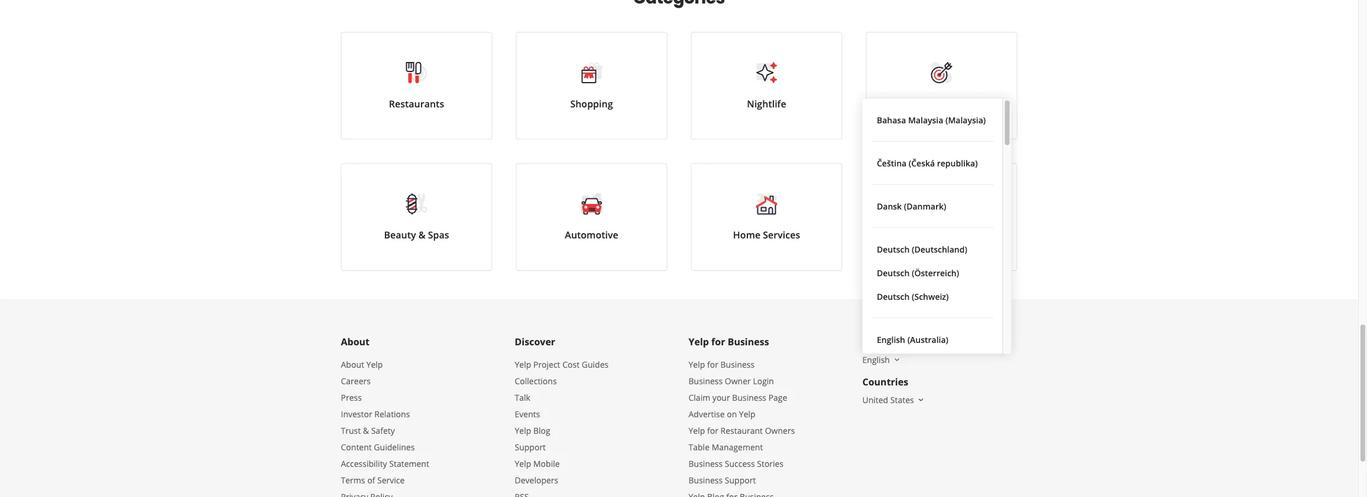 Task type: locate. For each thing, give the bounding box(es) containing it.
about yelp careers press investor relations trust & safety content guidelines accessibility statement terms of service
[[341, 359, 429, 487]]

2 deutsch from the top
[[877, 268, 910, 279]]

english for english (australia)
[[877, 335, 905, 346]]

deutsch inside 'button'
[[877, 268, 910, 279]]

countries
[[863, 376, 909, 389]]

16 chevron down v2 image right states
[[917, 396, 926, 405]]

deutsch (deutschland) button
[[872, 238, 993, 262]]

content
[[341, 442, 372, 453]]

about inside about yelp careers press investor relations trust & safety content guidelines accessibility statement terms of service
[[341, 359, 364, 371]]

deutsch (schweiz) button
[[872, 285, 993, 309]]

united states button
[[863, 395, 926, 406]]

bahasa malaysia (malaysia)
[[877, 115, 986, 126]]

2 about from the top
[[341, 359, 364, 371]]

active life
[[918, 97, 965, 110]]

deutsch for deutsch (österreich)
[[877, 268, 910, 279]]

relations
[[375, 409, 410, 420]]

2 vertical spatial deutsch
[[877, 291, 910, 303]]

1 vertical spatial support
[[725, 475, 756, 487]]

english down languages
[[863, 355, 890, 366]]

yelp inside about yelp careers press investor relations trust & safety content guidelines accessibility statement terms of service
[[366, 359, 383, 371]]

mobile
[[533, 459, 560, 470]]

(schweiz)
[[912, 291, 949, 303]]

1 vertical spatial 16 chevron down v2 image
[[917, 396, 926, 405]]

16 chevron down v2 image
[[892, 356, 902, 365], [917, 396, 926, 405]]

for up yelp for business "link"
[[712, 336, 725, 349]]

3 deutsch from the top
[[877, 291, 910, 303]]

for for yelp for business
[[712, 336, 725, 349]]

claim
[[689, 393, 710, 404]]

automotive
[[565, 229, 618, 242]]

cost
[[563, 359, 580, 371]]

trust
[[341, 426, 361, 437]]

16 chevron down v2 image down languages
[[892, 356, 902, 365]]

automotive link
[[516, 164, 667, 272]]

life
[[949, 97, 965, 110]]

1 about from the top
[[341, 336, 370, 349]]

beauty
[[384, 229, 416, 242]]

careers
[[341, 376, 371, 387]]

čeština
[[877, 158, 906, 169]]

category navigation section navigation
[[329, 0, 1029, 300]]

statement
[[389, 459, 429, 470]]

about up careers
[[341, 359, 364, 371]]

your
[[713, 393, 730, 404]]

yelp up claim
[[689, 359, 705, 371]]

support down success
[[725, 475, 756, 487]]

english button
[[863, 355, 902, 366]]

active life link
[[866, 32, 1018, 140]]

0 vertical spatial 16 chevron down v2 image
[[892, 356, 902, 365]]

about up about yelp link
[[341, 336, 370, 349]]

0 vertical spatial support
[[515, 442, 546, 453]]

0 horizontal spatial 16 chevron down v2 image
[[892, 356, 902, 365]]

yelp project cost guides collections talk events yelp blog support yelp mobile developers
[[515, 359, 609, 487]]

table
[[689, 442, 710, 453]]

guidelines
[[374, 442, 415, 453]]

investor relations link
[[341, 409, 410, 420]]

english up english popup button
[[877, 335, 905, 346]]

for down 'advertise'
[[707, 426, 719, 437]]

accessibility
[[341, 459, 387, 470]]

talk link
[[515, 393, 530, 404]]

services
[[763, 229, 800, 242]]

service
[[377, 475, 405, 487]]

0 vertical spatial deutsch
[[877, 244, 910, 255]]

& left spas
[[419, 229, 426, 242]]

(danmark)
[[904, 201, 946, 212]]

united states
[[863, 395, 914, 406]]

& right trust
[[363, 426, 369, 437]]

yelp up table
[[689, 426, 705, 437]]

& inside "link"
[[419, 229, 426, 242]]

16 chevron down v2 image inside english popup button
[[892, 356, 902, 365]]

0 vertical spatial for
[[712, 336, 725, 349]]

16 chevron down v2 image inside united states popup button
[[917, 396, 926, 405]]

1 horizontal spatial 16 chevron down v2 image
[[917, 396, 926, 405]]

deutsch down deutsch (österreich)
[[877, 291, 910, 303]]

united
[[863, 395, 888, 406]]

1 horizontal spatial support
[[725, 475, 756, 487]]

yelp blog link
[[515, 426, 550, 437]]

1 vertical spatial english
[[863, 355, 890, 366]]

yelp up careers
[[366, 359, 383, 371]]

(malaysia)
[[945, 115, 986, 126]]

for for yelp for business business owner login claim your business page advertise on yelp yelp for restaurant owners table management business success stories business support
[[707, 359, 719, 371]]

1 horizontal spatial &
[[419, 229, 426, 242]]

spas
[[428, 229, 449, 242]]

1 vertical spatial about
[[341, 359, 364, 371]]

for up business owner login link
[[707, 359, 719, 371]]

yelp right on
[[739, 409, 756, 420]]

restaurant
[[721, 426, 763, 437]]

languages
[[863, 336, 913, 349]]

malaysia
[[908, 115, 943, 126]]

support down yelp blog link
[[515, 442, 546, 453]]

yelp
[[689, 336, 709, 349], [366, 359, 383, 371], [515, 359, 531, 371], [689, 359, 705, 371], [739, 409, 756, 420], [515, 426, 531, 437], [689, 426, 705, 437], [515, 459, 531, 470]]

yelp down support link
[[515, 459, 531, 470]]

0 vertical spatial english
[[877, 335, 905, 346]]

deutsch
[[877, 244, 910, 255], [877, 268, 910, 279], [877, 291, 910, 303]]

business success stories link
[[689, 459, 784, 470]]

1 vertical spatial for
[[707, 359, 719, 371]]

events link
[[515, 409, 540, 420]]

support inside yelp for business business owner login claim your business page advertise on yelp yelp for restaurant owners table management business success stories business support
[[725, 475, 756, 487]]

for
[[712, 336, 725, 349], [707, 359, 719, 371], [707, 426, 719, 437]]

yelp down events link
[[515, 426, 531, 437]]

events
[[515, 409, 540, 420]]

investor
[[341, 409, 372, 420]]

0 vertical spatial &
[[419, 229, 426, 242]]

collections
[[515, 376, 557, 387]]

1 vertical spatial &
[[363, 426, 369, 437]]

0 horizontal spatial &
[[363, 426, 369, 437]]

bahasa malaysia (malaysia) button
[[872, 108, 993, 132]]

english inside button
[[877, 335, 905, 346]]

english
[[877, 335, 905, 346], [863, 355, 890, 366]]

developers link
[[515, 475, 558, 487]]

yelp up yelp for business "link"
[[689, 336, 709, 349]]

1 deutsch from the top
[[877, 244, 910, 255]]

deutsch up the deutsch (schweiz)
[[877, 268, 910, 279]]

0 horizontal spatial support
[[515, 442, 546, 453]]

0 vertical spatial about
[[341, 336, 370, 349]]

english (australia)
[[877, 335, 948, 346]]

16 chevron down v2 image for english
[[892, 356, 902, 365]]

support
[[515, 442, 546, 453], [725, 475, 756, 487]]

deutsch (österreich) button
[[872, 262, 993, 285]]

deutsch up deutsch (österreich)
[[877, 244, 910, 255]]

1 vertical spatial deutsch
[[877, 268, 910, 279]]

republika)
[[937, 158, 978, 169]]

table management link
[[689, 442, 763, 453]]

business
[[728, 336, 769, 349], [721, 359, 755, 371], [689, 376, 723, 387], [732, 393, 767, 404], [689, 459, 723, 470], [689, 475, 723, 487]]

deutsch (österreich)
[[877, 268, 959, 279]]

owner
[[725, 376, 751, 387]]

collections link
[[515, 376, 557, 387]]

advertise on yelp link
[[689, 409, 756, 420]]

bahasa
[[877, 115, 906, 126]]

accessibility statement link
[[341, 459, 429, 470]]

claim your business page link
[[689, 393, 787, 404]]



Task type: vqa. For each thing, say whether or not it's contained in the screenshot.
About for About
yes



Task type: describe. For each thing, give the bounding box(es) containing it.
& inside about yelp careers press investor relations trust & safety content guidelines accessibility statement terms of service
[[363, 426, 369, 437]]

nightlife link
[[691, 32, 843, 140]]

advertise
[[689, 409, 725, 420]]

beauty & spas link
[[341, 164, 492, 272]]

home services link
[[691, 164, 843, 272]]

success
[[725, 459, 755, 470]]

yelp for restaurant owners link
[[689, 426, 795, 437]]

restaurants link
[[341, 32, 492, 140]]

support link
[[515, 442, 546, 453]]

on
[[727, 409, 737, 420]]

about yelp link
[[341, 359, 383, 371]]

deutsch for deutsch (schweiz)
[[877, 291, 910, 303]]

support inside yelp project cost guides collections talk events yelp blog support yelp mobile developers
[[515, 442, 546, 453]]

(česká
[[909, 158, 935, 169]]

yelp mobile link
[[515, 459, 560, 470]]

page
[[769, 393, 787, 404]]

yelp for business business owner login claim your business page advertise on yelp yelp for restaurant owners table management business success stories business support
[[689, 359, 795, 487]]

blog
[[533, 426, 550, 437]]

(österreich)
[[912, 268, 959, 279]]

careers link
[[341, 376, 371, 387]]

(deutschland)
[[912, 244, 967, 255]]

stories
[[757, 459, 784, 470]]

yelp up collections
[[515, 359, 531, 371]]

content guidelines link
[[341, 442, 415, 453]]

(australia)
[[907, 335, 948, 346]]

business support link
[[689, 475, 756, 487]]

discover
[[515, 336, 555, 349]]

deutsch (schweiz)
[[877, 291, 949, 303]]

states
[[891, 395, 914, 406]]

project
[[533, 359, 560, 371]]

english (australia) button
[[872, 328, 993, 352]]

yelp for business link
[[689, 359, 755, 371]]

deutsch (deutschland)
[[877, 244, 967, 255]]

2 vertical spatial for
[[707, 426, 719, 437]]

beauty & spas
[[384, 229, 449, 242]]

trust & safety link
[[341, 426, 395, 437]]

yelp project cost guides link
[[515, 359, 609, 371]]

shopping link
[[516, 32, 667, 140]]

restaurants
[[389, 97, 444, 110]]

terms of service link
[[341, 475, 405, 487]]

of
[[367, 475, 375, 487]]

home services
[[733, 229, 800, 242]]

čeština (česká republika) button
[[872, 152, 993, 175]]

guides
[[582, 359, 609, 371]]

dansk (danmark) button
[[872, 195, 993, 218]]

yelp for business
[[689, 336, 769, 349]]

deutsch for deutsch (deutschland)
[[877, 244, 910, 255]]

16 chevron down v2 image for united states
[[917, 396, 926, 405]]

about for about
[[341, 336, 370, 349]]

developers
[[515, 475, 558, 487]]

čeština (česká republika)
[[877, 158, 978, 169]]

press
[[341, 393, 362, 404]]

nightlife
[[747, 97, 786, 110]]

dansk (danmark)
[[877, 201, 946, 212]]

talk
[[515, 393, 530, 404]]

about for about yelp careers press investor relations trust & safety content guidelines accessibility statement terms of service
[[341, 359, 364, 371]]

login
[[753, 376, 774, 387]]

active
[[918, 97, 946, 110]]

business owner login link
[[689, 376, 774, 387]]

dansk
[[877, 201, 902, 212]]

terms
[[341, 475, 365, 487]]

management
[[712, 442, 763, 453]]

shopping
[[570, 97, 613, 110]]

press link
[[341, 393, 362, 404]]

english for english
[[863, 355, 890, 366]]



